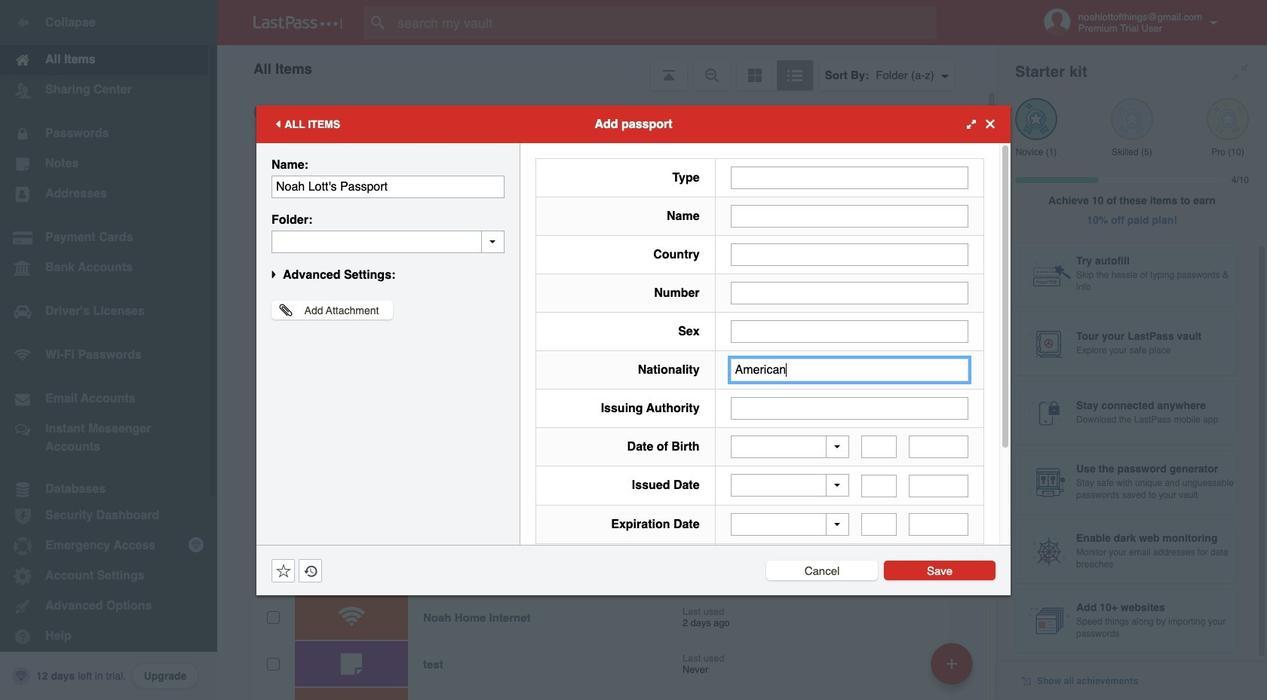 Task type: locate. For each thing, give the bounding box(es) containing it.
new item image
[[947, 659, 957, 669]]

None text field
[[731, 205, 968, 227], [272, 230, 505, 253], [731, 282, 968, 304], [731, 320, 968, 343], [731, 359, 968, 381], [731, 397, 968, 420], [909, 436, 968, 459], [861, 475, 897, 497], [909, 475, 968, 497], [861, 514, 897, 536], [909, 514, 968, 536], [731, 205, 968, 227], [272, 230, 505, 253], [731, 282, 968, 304], [731, 320, 968, 343], [731, 359, 968, 381], [731, 397, 968, 420], [909, 436, 968, 459], [861, 475, 897, 497], [909, 475, 968, 497], [861, 514, 897, 536], [909, 514, 968, 536]]

search my vault text field
[[364, 6, 966, 39]]

dialog
[[256, 105, 1011, 654]]

None text field
[[731, 166, 968, 189], [272, 175, 505, 198], [731, 243, 968, 266], [861, 436, 897, 459], [731, 166, 968, 189], [272, 175, 505, 198], [731, 243, 968, 266], [861, 436, 897, 459]]



Task type: vqa. For each thing, say whether or not it's contained in the screenshot.
SEARCH search box
yes



Task type: describe. For each thing, give the bounding box(es) containing it.
vault options navigation
[[217, 45, 997, 91]]

new item navigation
[[925, 639, 982, 701]]

main navigation navigation
[[0, 0, 217, 701]]

Search search field
[[364, 6, 966, 39]]

lastpass image
[[253, 16, 342, 29]]



